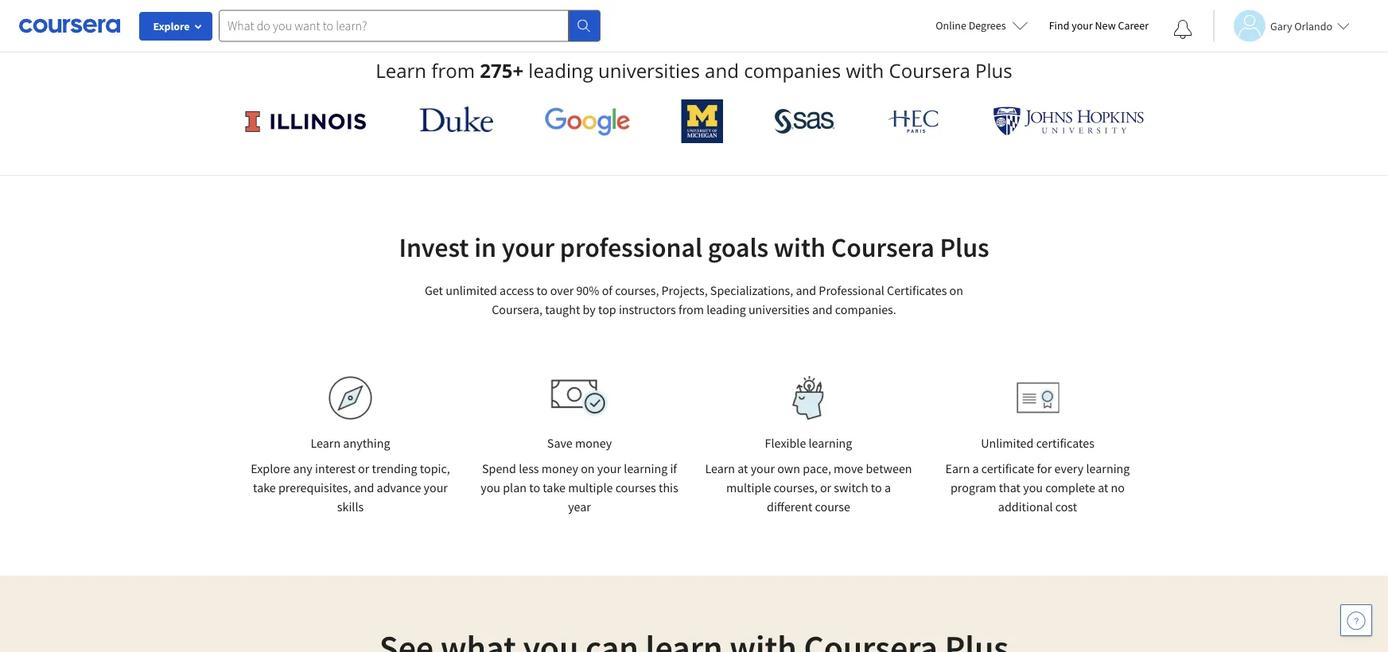 Task type: vqa. For each thing, say whether or not it's contained in the screenshot.


Task type: describe. For each thing, give the bounding box(es) containing it.
explore any interest or trending topic, take prerequisites, and advance your skills
[[251, 461, 450, 515]]

gary
[[1270, 19, 1292, 33]]

courses
[[615, 480, 656, 496]]

earn
[[946, 461, 970, 476]]

1 horizontal spatial learning
[[809, 435, 852, 451]]

learn anything
[[311, 435, 390, 451]]

0 vertical spatial plus
[[975, 58, 1012, 84]]

your inside the spend less money on your learning if you plan to take multiple courses this year
[[597, 461, 621, 476]]

new
[[1095, 18, 1116, 33]]

that
[[999, 480, 1021, 496]]

specializations,
[[710, 282, 793, 298]]

of
[[602, 282, 613, 298]]

less
[[519, 461, 539, 476]]

goals
[[708, 230, 768, 264]]

save
[[547, 435, 573, 451]]

online degrees button
[[923, 8, 1041, 43]]

show notifications image
[[1173, 20, 1192, 39]]

at inside earn a certificate for every learning program that you complete at no additional cost
[[1098, 480, 1108, 496]]

help center image
[[1347, 611, 1366, 630]]

flexible
[[765, 435, 806, 451]]

90%
[[576, 282, 599, 298]]

companies.
[[835, 301, 896, 317]]

to inside get unlimited access to over 90% of courses, projects, specializations, and professional certificates on coursera, taught by top instructors from leading universities and companies.
[[537, 282, 548, 298]]

own
[[777, 461, 800, 476]]

flexible learning
[[765, 435, 852, 451]]

learn for learn anything
[[311, 435, 341, 451]]

professional
[[819, 282, 884, 298]]

unlimited certificates image
[[1016, 382, 1059, 414]]

for
[[1037, 461, 1052, 476]]

to inside learn at your own pace, move between multiple courses, or switch to a different course
[[871, 480, 882, 496]]

learning for earn a certificate for every learning program that you complete at no additional cost
[[1086, 461, 1130, 476]]

prerequisites,
[[278, 480, 351, 496]]

at inside learn at your own pace, move between multiple courses, or switch to a different course
[[738, 461, 748, 476]]

instructors
[[619, 301, 676, 317]]

in
[[474, 230, 496, 264]]

your inside learn at your own pace, move between multiple courses, or switch to a different course
[[751, 461, 775, 476]]

every
[[1054, 461, 1084, 476]]

a inside earn a certificate for every learning program that you complete at no additional cost
[[973, 461, 979, 476]]

additional
[[998, 499, 1053, 515]]

and down professional
[[812, 301, 833, 317]]

find
[[1049, 18, 1069, 33]]

0 vertical spatial money
[[575, 435, 612, 451]]

topic,
[[420, 461, 450, 476]]

learn for learn from 275+ leading universities and companies with coursera plus
[[376, 58, 426, 84]]

hec paris image
[[886, 105, 942, 138]]

earn a certificate for every learning program that you complete at no additional cost
[[946, 461, 1130, 515]]

1 vertical spatial with
[[774, 230, 826, 264]]

find your new career link
[[1041, 16, 1157, 36]]

flexible learning image
[[781, 376, 836, 420]]

advance
[[377, 480, 421, 496]]

unlimited certificates
[[981, 435, 1094, 451]]

275+
[[480, 58, 523, 84]]

gary orlando button
[[1213, 10, 1350, 42]]

johns hopkins university image
[[993, 107, 1144, 136]]

learn from 275+ leading universities and companies with coursera plus
[[376, 58, 1012, 84]]

certificates
[[1036, 435, 1094, 451]]

cost
[[1055, 499, 1077, 515]]

you inside the spend less money on your learning if you plan to take multiple courses this year
[[481, 480, 500, 496]]

certificates
[[887, 282, 947, 298]]

invest in your professional goals with coursera plus
[[399, 230, 989, 264]]

and inside explore any interest or trending topic, take prerequisites, and advance your skills
[[354, 480, 374, 496]]

get
[[425, 282, 443, 298]]

or inside learn at your own pace, move between multiple courses, or switch to a different course
[[820, 480, 831, 496]]

spend
[[482, 461, 516, 476]]

explore for explore any interest or trending topic, take prerequisites, and advance your skills
[[251, 461, 291, 476]]

learn for learn at your own pace, move between multiple courses, or switch to a different course
[[705, 461, 735, 476]]

explore button
[[139, 12, 212, 41]]

professional
[[560, 230, 702, 264]]

unlimited
[[981, 435, 1034, 451]]

courses, inside learn at your own pace, move between multiple courses, or switch to a different course
[[774, 480, 818, 496]]

no
[[1111, 480, 1125, 496]]

if
[[670, 461, 677, 476]]

career
[[1118, 18, 1149, 33]]

1 vertical spatial plus
[[940, 230, 989, 264]]

this
[[659, 480, 678, 496]]

interest
[[315, 461, 355, 476]]

certificate
[[982, 461, 1034, 476]]



Task type: locate. For each thing, give the bounding box(es) containing it.
courses, up "different"
[[774, 480, 818, 496]]

money right save on the left of page
[[575, 435, 612, 451]]

plus down degrees
[[975, 58, 1012, 84]]

leading
[[528, 58, 593, 84], [707, 301, 746, 317]]

2 horizontal spatial learning
[[1086, 461, 1130, 476]]

money inside the spend less money on your learning if you plan to take multiple courses this year
[[542, 461, 578, 476]]

you inside earn a certificate for every learning program that you complete at no additional cost
[[1023, 480, 1043, 496]]

1 horizontal spatial on
[[949, 282, 963, 298]]

0 horizontal spatial or
[[358, 461, 369, 476]]

course
[[815, 499, 850, 515]]

0 vertical spatial coursera
[[889, 58, 970, 84]]

1 vertical spatial leading
[[707, 301, 746, 317]]

move
[[834, 461, 863, 476]]

plan
[[503, 480, 527, 496]]

learning
[[809, 435, 852, 451], [624, 461, 668, 476], [1086, 461, 1130, 476]]

explore inside explore any interest or trending topic, take prerequisites, and advance your skills
[[251, 461, 291, 476]]

0 horizontal spatial on
[[581, 461, 595, 476]]

companies
[[744, 58, 841, 84]]

google image
[[544, 107, 630, 136]]

a right earn
[[973, 461, 979, 476]]

0 vertical spatial at
[[738, 461, 748, 476]]

learn inside learn at your own pace, move between multiple courses, or switch to a different course
[[705, 461, 735, 476]]

any
[[293, 461, 312, 476]]

and up university of michigan image
[[705, 58, 739, 84]]

1 horizontal spatial or
[[820, 480, 831, 496]]

learn up interest at the left bottom of the page
[[311, 435, 341, 451]]

access
[[500, 282, 534, 298]]

year
[[568, 499, 591, 515]]

a inside learn at your own pace, move between multiple courses, or switch to a different course
[[884, 480, 891, 496]]

you
[[481, 480, 500, 496], [1023, 480, 1043, 496]]

coursera,
[[492, 301, 543, 317]]

learn
[[376, 58, 426, 84], [311, 435, 341, 451], [705, 461, 735, 476]]

What do you want to learn? text field
[[219, 10, 569, 42]]

on
[[949, 282, 963, 298], [581, 461, 595, 476]]

money down save on the left of page
[[542, 461, 578, 476]]

switch
[[834, 480, 868, 496]]

0 horizontal spatial with
[[774, 230, 826, 264]]

1 horizontal spatial you
[[1023, 480, 1043, 496]]

1 horizontal spatial a
[[973, 461, 979, 476]]

take
[[253, 480, 276, 496], [543, 480, 566, 496]]

leading down specializations,
[[707, 301, 746, 317]]

top
[[598, 301, 616, 317]]

over
[[550, 282, 574, 298]]

1 vertical spatial at
[[1098, 480, 1108, 496]]

1 horizontal spatial with
[[846, 58, 884, 84]]

0 vertical spatial explore
[[153, 19, 190, 33]]

1 multiple from the left
[[568, 480, 613, 496]]

0 vertical spatial learn
[[376, 58, 426, 84]]

1 vertical spatial a
[[884, 480, 891, 496]]

to down the 'between'
[[871, 480, 882, 496]]

a
[[973, 461, 979, 476], [884, 480, 891, 496]]

orlando
[[1294, 19, 1332, 33]]

0 horizontal spatial take
[[253, 480, 276, 496]]

take inside explore any interest or trending topic, take prerequisites, and advance your skills
[[253, 480, 276, 496]]

leading up google image
[[528, 58, 593, 84]]

plus up certificates
[[940, 230, 989, 264]]

at
[[738, 461, 748, 476], [1098, 480, 1108, 496]]

on inside the spend less money on your learning if you plan to take multiple courses this year
[[581, 461, 595, 476]]

skills
[[337, 499, 364, 515]]

online degrees
[[936, 18, 1006, 33]]

find your new career
[[1049, 18, 1149, 33]]

to left over
[[537, 282, 548, 298]]

you down "spend"
[[481, 480, 500, 496]]

learning inside earn a certificate for every learning program that you complete at no additional cost
[[1086, 461, 1130, 476]]

learn down what do you want to learn? text field
[[376, 58, 426, 84]]

0 horizontal spatial you
[[481, 480, 500, 496]]

1 vertical spatial coursera
[[831, 230, 934, 264]]

0 vertical spatial on
[[949, 282, 963, 298]]

0 vertical spatial leading
[[528, 58, 593, 84]]

or
[[358, 461, 369, 476], [820, 480, 831, 496]]

and left professional
[[796, 282, 816, 298]]

multiple
[[568, 480, 613, 496], [726, 480, 771, 496]]

multiple inside the spend less money on your learning if you plan to take multiple courses this year
[[568, 480, 613, 496]]

None search field
[[219, 10, 601, 42]]

or down anything
[[358, 461, 369, 476]]

0 horizontal spatial learn
[[311, 435, 341, 451]]

1 horizontal spatial take
[[543, 480, 566, 496]]

with right 'goals'
[[774, 230, 826, 264]]

or up course
[[820, 480, 831, 496]]

0 horizontal spatial universities
[[598, 58, 700, 84]]

different
[[767, 499, 812, 515]]

0 horizontal spatial at
[[738, 461, 748, 476]]

take right plan
[[543, 480, 566, 496]]

take inside the spend less money on your learning if you plan to take multiple courses this year
[[543, 480, 566, 496]]

1 vertical spatial courses,
[[774, 480, 818, 496]]

to inside the spend less money on your learning if you plan to take multiple courses this year
[[529, 480, 540, 496]]

take left prerequisites,
[[253, 480, 276, 496]]

learn anything image
[[329, 376, 372, 420]]

1 horizontal spatial at
[[1098, 480, 1108, 496]]

explore for explore
[[153, 19, 190, 33]]

with
[[846, 58, 884, 84], [774, 230, 826, 264]]

coursera image
[[19, 13, 120, 38]]

save money
[[547, 435, 612, 451]]

universities down specializations,
[[748, 301, 810, 317]]

trending
[[372, 461, 417, 476]]

anything
[[343, 435, 390, 451]]

from
[[431, 58, 475, 84], [679, 301, 704, 317]]

to
[[537, 282, 548, 298], [529, 480, 540, 496], [871, 480, 882, 496]]

explore
[[153, 19, 190, 33], [251, 461, 291, 476]]

taught
[[545, 301, 580, 317]]

learning up pace,
[[809, 435, 852, 451]]

0 horizontal spatial a
[[884, 480, 891, 496]]

1 horizontal spatial leading
[[707, 301, 746, 317]]

your left own
[[751, 461, 775, 476]]

courses, up instructors
[[615, 282, 659, 298]]

0 vertical spatial universities
[[598, 58, 700, 84]]

learn at your own pace, move between multiple courses, or switch to a different course
[[705, 461, 912, 515]]

0 vertical spatial with
[[846, 58, 884, 84]]

2 horizontal spatial learn
[[705, 461, 735, 476]]

with right the "companies"
[[846, 58, 884, 84]]

money
[[575, 435, 612, 451], [542, 461, 578, 476]]

1 horizontal spatial explore
[[251, 461, 291, 476]]

0 vertical spatial a
[[973, 461, 979, 476]]

leading inside get unlimited access to over 90% of courses, projects, specializations, and professional certificates on coursera, taught by top instructors from leading universities and companies.
[[707, 301, 746, 317]]

2 multiple from the left
[[726, 480, 771, 496]]

gary orlando
[[1270, 19, 1332, 33]]

complete
[[1045, 480, 1095, 496]]

your right in
[[502, 230, 555, 264]]

and up skills
[[354, 480, 374, 496]]

multiple inside learn at your own pace, move between multiple courses, or switch to a different course
[[726, 480, 771, 496]]

explore inside popup button
[[153, 19, 190, 33]]

your inside explore any interest or trending topic, take prerequisites, and advance your skills
[[424, 480, 448, 496]]

projects,
[[661, 282, 708, 298]]

coursera
[[889, 58, 970, 84], [831, 230, 934, 264]]

on inside get unlimited access to over 90% of courses, projects, specializations, and professional certificates on coursera, taught by top instructors from leading universities and companies.
[[949, 282, 963, 298]]

1 vertical spatial on
[[581, 461, 595, 476]]

universities up university of michigan image
[[598, 58, 700, 84]]

degrees
[[969, 18, 1006, 33]]

you up additional
[[1023, 480, 1043, 496]]

0 horizontal spatial courses,
[[615, 282, 659, 298]]

learning up courses
[[624, 461, 668, 476]]

multiple up "different"
[[726, 480, 771, 496]]

unlimited
[[446, 282, 497, 298]]

by
[[583, 301, 596, 317]]

duke university image
[[419, 107, 493, 132]]

pace,
[[803, 461, 831, 476]]

and
[[705, 58, 739, 84], [796, 282, 816, 298], [812, 301, 833, 317], [354, 480, 374, 496]]

get unlimited access to over 90% of courses, projects, specializations, and professional certificates on coursera, taught by top instructors from leading universities and companies.
[[425, 282, 963, 317]]

0 vertical spatial courses,
[[615, 282, 659, 298]]

1 take from the left
[[253, 480, 276, 496]]

from down 'projects,'
[[679, 301, 704, 317]]

0 vertical spatial or
[[358, 461, 369, 476]]

your up courses
[[597, 461, 621, 476]]

2 take from the left
[[543, 480, 566, 496]]

from left 275+
[[431, 58, 475, 84]]

courses, inside get unlimited access to over 90% of courses, projects, specializations, and professional certificates on coursera, taught by top instructors from leading universities and companies.
[[615, 282, 659, 298]]

program
[[951, 480, 996, 496]]

1 vertical spatial money
[[542, 461, 578, 476]]

1 horizontal spatial universities
[[748, 301, 810, 317]]

at left no
[[1098, 480, 1108, 496]]

invest
[[399, 230, 469, 264]]

on right certificates
[[949, 282, 963, 298]]

your
[[1072, 18, 1093, 33], [502, 230, 555, 264], [597, 461, 621, 476], [751, 461, 775, 476], [424, 480, 448, 496]]

on down 'save money'
[[581, 461, 595, 476]]

2 you from the left
[[1023, 480, 1043, 496]]

coursera down online
[[889, 58, 970, 84]]

between
[[866, 461, 912, 476]]

your right find
[[1072, 18, 1093, 33]]

multiple up year
[[568, 480, 613, 496]]

spend less money on your learning if you plan to take multiple courses this year
[[481, 461, 678, 515]]

learning up no
[[1086, 461, 1130, 476]]

1 vertical spatial explore
[[251, 461, 291, 476]]

1 vertical spatial universities
[[748, 301, 810, 317]]

universities
[[598, 58, 700, 84], [748, 301, 810, 317]]

2 vertical spatial learn
[[705, 461, 735, 476]]

university of illinois at urbana-champaign image
[[244, 109, 368, 134]]

universities inside get unlimited access to over 90% of courses, projects, specializations, and professional certificates on coursera, taught by top instructors from leading universities and companies.
[[748, 301, 810, 317]]

1 vertical spatial from
[[679, 301, 704, 317]]

1 vertical spatial or
[[820, 480, 831, 496]]

1 vertical spatial learn
[[311, 435, 341, 451]]

0 horizontal spatial multiple
[[568, 480, 613, 496]]

learn right if
[[705, 461, 735, 476]]

1 horizontal spatial courses,
[[774, 480, 818, 496]]

university of michigan image
[[681, 99, 723, 143]]

courses,
[[615, 282, 659, 298], [774, 480, 818, 496]]

plus
[[975, 58, 1012, 84], [940, 230, 989, 264]]

0 horizontal spatial leading
[[528, 58, 593, 84]]

learning for spend less money on your learning if you plan to take multiple courses this year
[[624, 461, 668, 476]]

0 horizontal spatial from
[[431, 58, 475, 84]]

or inside explore any interest or trending topic, take prerequisites, and advance your skills
[[358, 461, 369, 476]]

1 horizontal spatial multiple
[[726, 480, 771, 496]]

your down topic,
[[424, 480, 448, 496]]

1 you from the left
[[481, 480, 500, 496]]

to right plan
[[529, 480, 540, 496]]

from inside get unlimited access to over 90% of courses, projects, specializations, and professional certificates on coursera, taught by top instructors from leading universities and companies.
[[679, 301, 704, 317]]

sas image
[[774, 109, 835, 134]]

learning inside the spend less money on your learning if you plan to take multiple courses this year
[[624, 461, 668, 476]]

1 horizontal spatial learn
[[376, 58, 426, 84]]

save money image
[[551, 379, 608, 417]]

1 horizontal spatial from
[[679, 301, 704, 317]]

online
[[936, 18, 966, 33]]

at left own
[[738, 461, 748, 476]]

0 horizontal spatial learning
[[624, 461, 668, 476]]

a down the 'between'
[[884, 480, 891, 496]]

coursera up professional
[[831, 230, 934, 264]]

0 horizontal spatial explore
[[153, 19, 190, 33]]

0 vertical spatial from
[[431, 58, 475, 84]]



